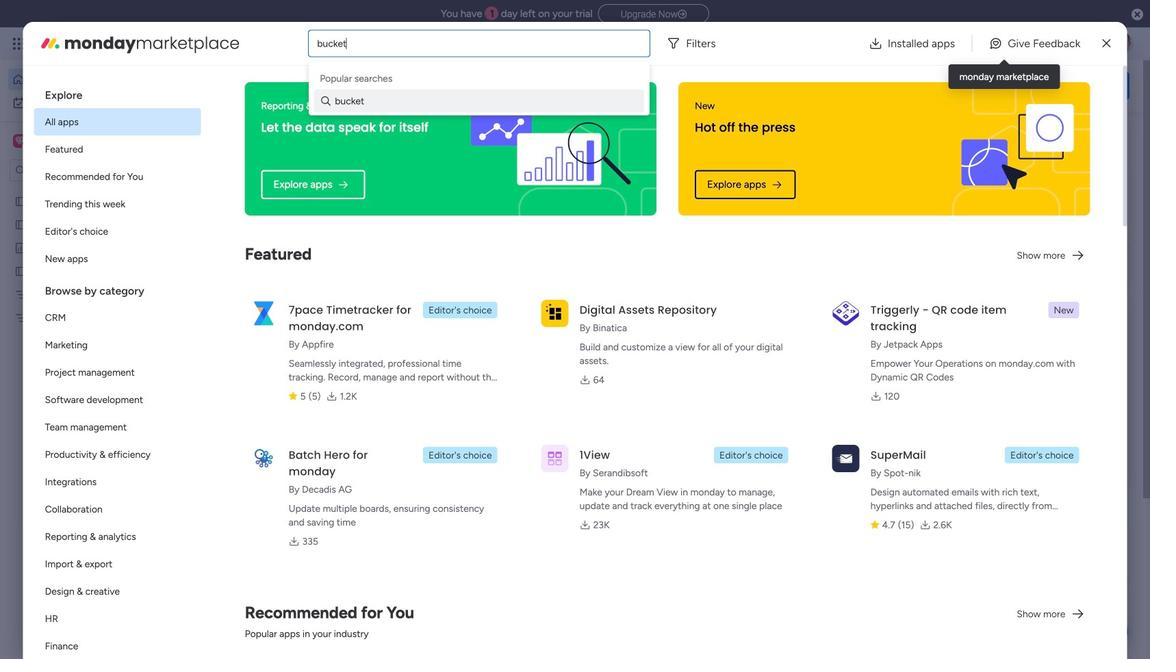 Task type: describe. For each thing, give the bounding box(es) containing it.
dapulse x slim image
[[1109, 127, 1126, 143]]

3 public board image from the top
[[14, 265, 27, 278]]

v2 user feedback image
[[936, 78, 946, 94]]

search everything image
[[1031, 37, 1045, 51]]

help image
[[1062, 37, 1075, 51]]

getting started element
[[925, 527, 1130, 581]]

quick search results list box
[[212, 155, 892, 505]]

dapulse close image
[[1132, 8, 1144, 22]]

circle o image
[[945, 191, 954, 201]]

check circle image
[[945, 208, 954, 219]]

1 check circle image from the top
[[945, 156, 954, 166]]

2 component image from the left
[[677, 299, 689, 311]]

workspace selection element
[[13, 133, 114, 151]]

1 horizontal spatial terry turtle image
[[1112, 33, 1134, 55]]

public dashboard image
[[14, 242, 27, 255]]

1 component image from the left
[[453, 299, 465, 311]]

2 heading from the top
[[34, 273, 201, 304]]

select product image
[[12, 37, 26, 51]]

2 workspace image from the left
[[15, 134, 25, 149]]



Task type: locate. For each thing, give the bounding box(es) containing it.
add to favorites image
[[406, 446, 420, 459]]

update feed image
[[938, 37, 951, 51]]

banner logo image
[[462, 82, 640, 216], [962, 104, 1074, 194]]

dapulse rightstroke image
[[678, 9, 687, 20]]

1 vertical spatial heading
[[34, 273, 201, 304]]

monday marketplace image
[[39, 33, 61, 54], [998, 37, 1012, 51]]

option
[[8, 68, 166, 90], [8, 92, 166, 114], [34, 108, 201, 136], [34, 136, 201, 163], [34, 163, 201, 190], [0, 189, 175, 192], [34, 190, 201, 218], [34, 218, 201, 245], [34, 245, 201, 273], [34, 304, 201, 331], [34, 331, 201, 359], [34, 359, 201, 386], [34, 386, 201, 414], [34, 414, 201, 441], [34, 441, 201, 468], [34, 468, 201, 496], [34, 496, 201, 523], [34, 523, 201, 551], [34, 551, 201, 578], [34, 578, 201, 605], [34, 605, 201, 633], [34, 633, 201, 660]]

invite members image
[[968, 37, 981, 51]]

1 heading from the top
[[34, 77, 201, 108]]

1 horizontal spatial component image
[[677, 299, 689, 311]]

monday marketplace image right invite members icon
[[998, 37, 1012, 51]]

1 vertical spatial public board image
[[14, 218, 27, 231]]

monday marketplace image right select product image
[[39, 33, 61, 54]]

0 horizontal spatial banner logo image
[[462, 82, 640, 216]]

2 vertical spatial public board image
[[14, 265, 27, 278]]

see plans image
[[227, 36, 239, 52]]

notifications image
[[907, 37, 921, 51]]

0 vertical spatial heading
[[34, 77, 201, 108]]

0 horizontal spatial monday marketplace image
[[39, 33, 61, 54]]

0 horizontal spatial terry turtle image
[[244, 590, 271, 618]]

1 vertical spatial terry turtle image
[[244, 590, 271, 618]]

0 vertical spatial check circle image
[[945, 156, 954, 166]]

1 horizontal spatial monday marketplace image
[[998, 37, 1012, 51]]

heading
[[34, 77, 201, 108], [34, 273, 201, 304]]

component image
[[453, 299, 465, 311], [677, 299, 689, 311]]

terry turtle image
[[1112, 33, 1134, 55], [244, 590, 271, 618]]

1 public board image from the top
[[14, 195, 27, 208]]

2 image
[[948, 28, 960, 43]]

1 workspace image from the left
[[13, 134, 27, 149]]

public board image
[[14, 195, 27, 208], [14, 218, 27, 231], [14, 265, 27, 278]]

check circle image
[[945, 156, 954, 166], [945, 173, 954, 184]]

Dropdown input text field
[[317, 38, 348, 49]]

1 horizontal spatial banner logo image
[[962, 104, 1074, 194]]

templates image image
[[937, 303, 1118, 397]]

2 check circle image from the top
[[945, 173, 954, 184]]

workspace image
[[13, 134, 27, 149], [15, 134, 25, 149]]

0 vertical spatial public board image
[[14, 195, 27, 208]]

0 vertical spatial terry turtle image
[[1112, 33, 1134, 55]]

Search in workspace field
[[29, 163, 114, 178]]

dapulse x slim image
[[1103, 35, 1111, 52]]

2 public board image from the top
[[14, 218, 27, 231]]

app logo image
[[250, 300, 278, 327], [541, 300, 569, 327], [833, 300, 860, 327], [250, 445, 278, 472], [541, 445, 569, 472], [833, 445, 860, 472]]

0 horizontal spatial component image
[[453, 299, 465, 311]]

v2 bolt switch image
[[1042, 78, 1050, 93]]

1 vertical spatial check circle image
[[945, 173, 954, 184]]

list box
[[34, 77, 201, 660], [0, 187, 175, 515]]



Task type: vqa. For each thing, say whether or not it's contained in the screenshot.
Public board icon within the Quick search results list box
no



